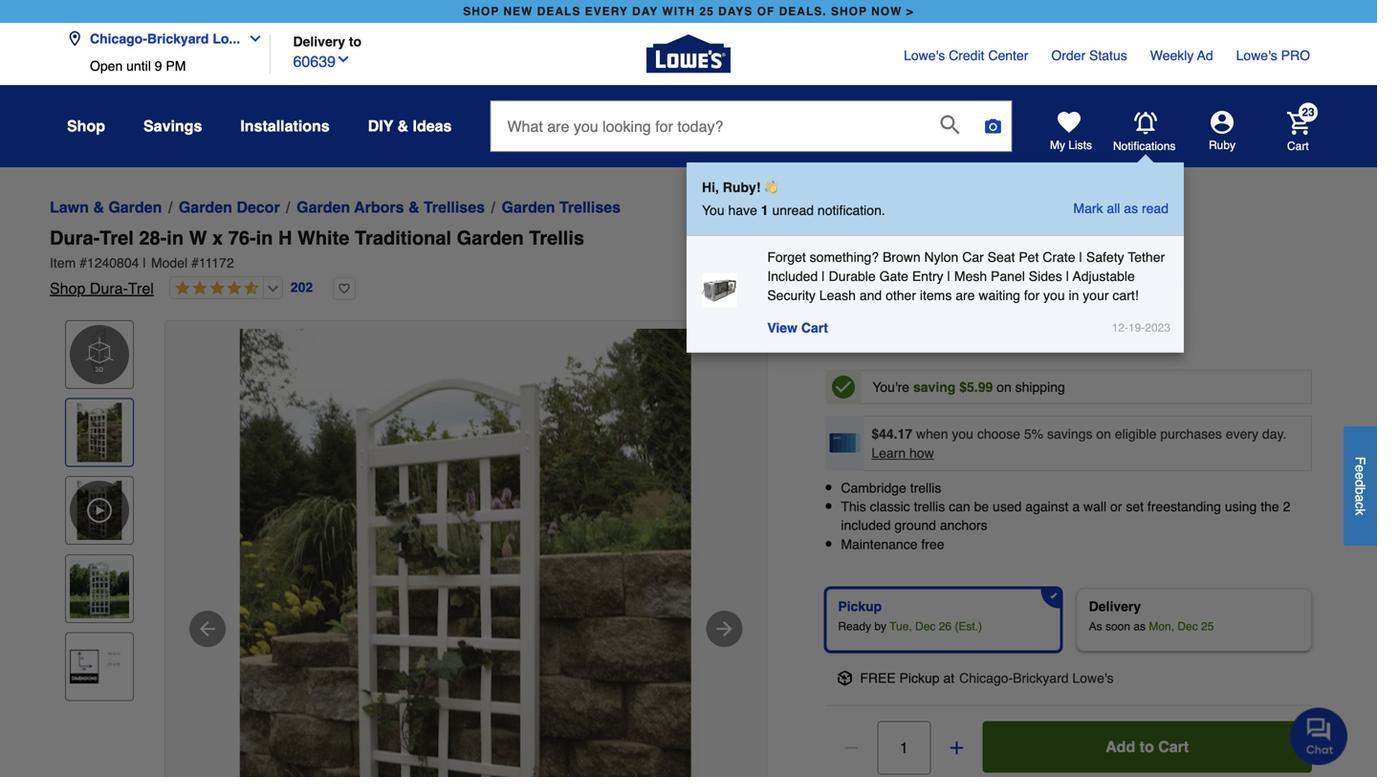 Task type: vqa. For each thing, say whether or not it's contained in the screenshot.
SHOP NEW DEALS EVERY DAY WITH 25 DAYS OF DEALS. SHOP NOW >
yes



Task type: locate. For each thing, give the bounding box(es) containing it.
1 horizontal spatial chevron down image
[[336, 52, 351, 67]]

garden trellises
[[502, 198, 621, 216]]

order
[[1051, 48, 1086, 63]]

1 horizontal spatial trellises
[[559, 198, 621, 216]]

$44.17
[[872, 427, 913, 442]]

soon
[[1106, 620, 1130, 633]]

chevron down image down the delivery to
[[336, 52, 351, 67]]

1 horizontal spatial 25
[[1201, 620, 1214, 633]]

shop left now
[[831, 5, 867, 18]]

0 horizontal spatial shop
[[463, 5, 499, 18]]

add to cart
[[1106, 738, 1189, 756]]

arrow right image
[[713, 618, 736, 641]]

2 vertical spatial cart
[[1158, 738, 1189, 756]]

garden inside dura-trel 28-in w x 76-in h white traditional garden trellis item # 1240804 | model # 11172
[[457, 227, 524, 249]]

arrow left image
[[196, 618, 219, 641]]

e up d
[[1353, 465, 1368, 472]]

0 horizontal spatial #
[[79, 255, 87, 271]]

1 vertical spatial as
[[1134, 620, 1146, 633]]

delivery up "soon"
[[1089, 599, 1141, 614]]

how
[[910, 446, 934, 461]]

1 # from the left
[[79, 255, 87, 271]]

you right when
[[952, 427, 974, 442]]

with
[[662, 5, 695, 18]]

garden for garden arbors & trellises
[[297, 198, 350, 216]]

1 vertical spatial to
[[1140, 738, 1154, 756]]

white
[[297, 227, 349, 249]]

pickup up ready at the right bottom of page
[[838, 599, 882, 614]]

ruby!
[[723, 180, 761, 195]]

chicago- inside button
[[90, 31, 147, 46]]

0 horizontal spatial to
[[349, 34, 362, 49]]

you
[[1043, 288, 1065, 303], [952, 427, 974, 442]]

Stepper number input field with increment and decrement buttons number field
[[877, 721, 931, 775]]

h
[[278, 227, 292, 249]]

0 vertical spatial chevron down image
[[240, 31, 263, 46]]

trellis up ground
[[914, 499, 945, 515]]

0 horizontal spatial trellises
[[424, 198, 485, 216]]

dec right mon,
[[1178, 620, 1198, 633]]

item
[[50, 255, 76, 271]]

you're
[[873, 380, 910, 395]]

title image
[[70, 403, 129, 463], [70, 559, 129, 619], [70, 637, 129, 697]]

to inside button
[[1140, 738, 1154, 756]]

garden up white
[[297, 198, 350, 216]]

trellises up trellis
[[559, 198, 621, 216]]

1 vertical spatial cart
[[801, 320, 828, 336]]

option group containing pickup
[[818, 581, 1320, 659]]

as right "soon"
[[1134, 620, 1146, 633]]

garden trellises link
[[502, 196, 621, 219]]

trellis down how
[[910, 481, 941, 496]]

at
[[943, 671, 955, 686]]

1 horizontal spatial chicago-
[[959, 671, 1013, 686]]

trel
[[100, 227, 134, 249], [128, 280, 154, 297]]

None search field
[[490, 100, 1012, 167]]

| left model
[[143, 255, 146, 271]]

1 vertical spatial on
[[1096, 427, 1111, 442]]

garden up w
[[179, 198, 232, 216]]

delivery as soon as mon, dec 25
[[1089, 599, 1214, 633]]

garden left trellis
[[457, 227, 524, 249]]

my
[[1050, 139, 1065, 152]]

1240804
[[87, 255, 139, 271]]

f e e d b a c k button
[[1344, 426, 1377, 546]]

1 vertical spatial you
[[952, 427, 974, 442]]

center
[[988, 48, 1028, 63]]

in left h
[[256, 227, 273, 249]]

car
[[962, 250, 984, 265]]

lo...
[[213, 31, 240, 46]]

60639 button
[[293, 48, 351, 73]]

pickup left at
[[900, 671, 940, 686]]

9
[[155, 58, 162, 74]]

1 horizontal spatial delivery
[[1089, 599, 1141, 614]]

12-19-2023
[[1112, 321, 1171, 335]]

option group
[[818, 581, 1320, 659]]

trellis
[[910, 481, 941, 496], [914, 499, 945, 515]]

to for add
[[1140, 738, 1154, 756]]

lists
[[1069, 139, 1092, 152]]

notifications
[[1113, 139, 1176, 153]]

lowe's left the pro
[[1236, 48, 1278, 63]]

brickyard right at
[[1013, 671, 1069, 686]]

25
[[699, 5, 714, 18], [1201, 620, 1214, 633]]

0 vertical spatial to
[[349, 34, 362, 49]]

nylon
[[924, 250, 959, 265]]

garden
[[108, 198, 162, 216], [179, 198, 232, 216], [297, 198, 350, 216], [502, 198, 555, 216], [457, 227, 524, 249]]

0 vertical spatial pickup
[[838, 599, 882, 614]]

ruby button
[[1176, 111, 1268, 153]]

against
[[1026, 499, 1069, 515]]

0 vertical spatial 25
[[699, 5, 714, 18]]

until
[[126, 58, 151, 74]]

lowe's inside lowe's credit center link
[[904, 48, 945, 63]]

lowe's
[[904, 48, 945, 63], [1236, 48, 1278, 63], [1073, 671, 1114, 686]]

25 right with
[[699, 5, 714, 18]]

1 vertical spatial 25
[[1201, 620, 1214, 633]]

in left w
[[167, 227, 184, 249]]

installations button
[[240, 109, 330, 143]]

# down w
[[191, 255, 199, 271]]

a inside cambridge trellis this classic trellis can be used against a wall or set freestanding using the 2 included ground anchors maintenance free
[[1072, 499, 1080, 515]]

garden decor link
[[179, 196, 280, 219]]

panel
[[991, 269, 1025, 284]]

# right item
[[79, 255, 87, 271]]

chicago- up open
[[90, 31, 147, 46]]

chevron down image
[[240, 31, 263, 46], [336, 52, 351, 67]]

1 horizontal spatial dec
[[1178, 620, 1198, 633]]

pickup image
[[837, 671, 852, 686]]

0 vertical spatial shop
[[67, 117, 105, 135]]

a up k
[[1353, 495, 1368, 502]]

dura- inside dura-trel 28-in w x 76-in h white traditional garden trellis item # 1240804 | model # 11172
[[50, 227, 100, 249]]

lowe's home improvement cart image
[[1287, 112, 1310, 135]]

cart
[[1287, 139, 1309, 153], [801, 320, 828, 336], [1158, 738, 1189, 756]]

0 horizontal spatial a
[[1072, 499, 1080, 515]]

on right $5.99
[[997, 380, 1012, 395]]

shop down open
[[67, 117, 105, 135]]

cart right view
[[801, 320, 828, 336]]

11172
[[199, 255, 234, 271]]

1 vertical spatial title image
[[70, 559, 129, 619]]

25 for shop
[[699, 5, 714, 18]]

0 vertical spatial dura-
[[50, 227, 100, 249]]

0 horizontal spatial chicago-
[[90, 31, 147, 46]]

cart down lowe's home improvement cart icon
[[1287, 139, 1309, 153]]

shop for shop dura-trel
[[50, 280, 85, 297]]

learn how button
[[872, 444, 934, 463]]

1 horizontal spatial cart
[[1158, 738, 1189, 756]]

0 vertical spatial title image
[[70, 403, 129, 463]]

dec
[[915, 620, 936, 633], [1178, 620, 1198, 633]]

shop new deals every day with 25 days of deals. shop now >
[[463, 5, 914, 18]]

lowe's inside lowe's pro link
[[1236, 48, 1278, 63]]

1 vertical spatial shop
[[50, 280, 85, 297]]

1 horizontal spatial a
[[1353, 495, 1368, 502]]

x
[[212, 227, 223, 249]]

shop down item
[[50, 280, 85, 297]]

2 horizontal spatial in
[[1069, 288, 1079, 303]]

👋
[[764, 180, 778, 195]]

& inside button
[[397, 117, 408, 135]]

| down crate
[[1066, 269, 1070, 284]]

status
[[1089, 48, 1127, 63]]

diy & ideas button
[[368, 109, 452, 143]]

1 dec from the left
[[915, 620, 936, 633]]

e up b
[[1353, 472, 1368, 480]]

& right diy
[[397, 117, 408, 135]]

lowe's down as
[[1073, 671, 1114, 686]]

& up traditional
[[408, 198, 419, 216]]

pm
[[166, 58, 186, 74]]

1 vertical spatial chevron down image
[[336, 52, 351, 67]]

you inside $44.17 when you choose 5% savings on eligible purchases every day. learn how
[[952, 427, 974, 442]]

in left your
[[1069, 288, 1079, 303]]

trellises up traditional
[[424, 198, 485, 216]]

lowe's home improvement logo image
[[647, 12, 731, 96]]

ready
[[838, 620, 871, 633]]

0 horizontal spatial chevron down image
[[240, 31, 263, 46]]

1 vertical spatial trel
[[128, 280, 154, 297]]

0 horizontal spatial you
[[952, 427, 974, 442]]

0 vertical spatial chicago-
[[90, 31, 147, 46]]

trellis
[[529, 227, 584, 249]]

0 vertical spatial brickyard
[[147, 31, 209, 46]]

0 vertical spatial delivery
[[293, 34, 345, 49]]

a left wall
[[1072, 499, 1080, 515]]

garden for garden decor
[[179, 198, 232, 216]]

ruby
[[1209, 139, 1236, 152]]

ideas
[[413, 117, 452, 135]]

1 vertical spatial trellis
[[914, 499, 945, 515]]

trel down 1240804
[[128, 280, 154, 297]]

25 for delivery
[[1201, 620, 1214, 633]]

2023
[[1145, 321, 1171, 335]]

1 horizontal spatial pickup
[[900, 671, 940, 686]]

a inside f e e d b a c k "button"
[[1353, 495, 1368, 502]]

1 horizontal spatial to
[[1140, 738, 1154, 756]]

delivery for to
[[293, 34, 345, 49]]

1 trellises from the left
[[424, 198, 485, 216]]

1 vertical spatial delivery
[[1089, 599, 1141, 614]]

25 inside delivery as soon as mon, dec 25
[[1201, 620, 1214, 633]]

maintenance
[[841, 537, 918, 552]]

0 horizontal spatial pickup
[[838, 599, 882, 614]]

1 horizontal spatial on
[[1096, 427, 1111, 442]]

delivery for as
[[1089, 599, 1141, 614]]

w
[[189, 227, 207, 249]]

2 vertical spatial title image
[[70, 637, 129, 697]]

dura- up item
[[50, 227, 100, 249]]

you down sides
[[1043, 288, 1065, 303]]

lowe's for lowe's pro
[[1236, 48, 1278, 63]]

1 horizontal spatial lowe's
[[1073, 671, 1114, 686]]

| inside dura-trel 28-in w x 76-in h white traditional garden trellis item # 1240804 | model # 11172
[[143, 255, 146, 271]]

1 horizontal spatial shop
[[831, 5, 867, 18]]

dura- down 1240804
[[90, 280, 128, 297]]

garden up trellis
[[502, 198, 555, 216]]

0 vertical spatial on
[[997, 380, 1012, 395]]

2 horizontal spatial lowe's
[[1236, 48, 1278, 63]]

eligible
[[1115, 427, 1157, 442]]

0 vertical spatial you
[[1043, 288, 1065, 303]]

brickyard inside button
[[147, 31, 209, 46]]

25 right mon,
[[1201, 620, 1214, 633]]

link image
[[702, 273, 737, 308]]

lowe's left credit
[[904, 48, 945, 63]]

1 e from the top
[[1353, 465, 1368, 472]]

0 horizontal spatial 25
[[699, 5, 714, 18]]

lowe's for lowe's credit center
[[904, 48, 945, 63]]

1 title image from the top
[[70, 403, 129, 463]]

&
[[397, 117, 408, 135], [93, 198, 104, 216], [408, 198, 419, 216]]

as right all
[[1124, 201, 1138, 216]]

$44.17 when you choose 5% savings on eligible purchases every day. learn how
[[872, 427, 1287, 461]]

1 horizontal spatial #
[[191, 255, 199, 271]]

delivery up the 60639
[[293, 34, 345, 49]]

2 dec from the left
[[1178, 620, 1198, 633]]

chevron down image inside chicago-brickyard lo... button
[[240, 31, 263, 46]]

Search Query text field
[[491, 101, 925, 151]]

savings
[[143, 117, 202, 135]]

shop left new
[[463, 5, 499, 18]]

0 vertical spatial trel
[[100, 227, 134, 249]]

0 horizontal spatial dec
[[915, 620, 936, 633]]

delivery
[[293, 34, 345, 49], [1089, 599, 1141, 614]]

chicago-
[[90, 31, 147, 46], [959, 671, 1013, 686]]

lowe's home improvement lists image
[[1058, 111, 1081, 134]]

2 horizontal spatial cart
[[1287, 139, 1309, 153]]

every
[[1226, 427, 1259, 442]]

pickup
[[838, 599, 882, 614], [900, 671, 940, 686]]

notification.
[[818, 203, 885, 218]]

chicago- right at
[[959, 671, 1013, 686]]

dura-trel 28-in w x 76-in h white traditional garden trellis item # 1240804 | model # 11172
[[50, 227, 584, 271]]

delivery inside delivery as soon as mon, dec 25
[[1089, 599, 1141, 614]]

dec left 26 on the bottom of page
[[915, 620, 936, 633]]

& right lawn
[[93, 198, 104, 216]]

0 horizontal spatial delivery
[[293, 34, 345, 49]]

chevron down image left the delivery to
[[240, 31, 263, 46]]

safety
[[1086, 250, 1124, 265]]

brickyard up pm
[[147, 31, 209, 46]]

diy
[[368, 117, 393, 135]]

trel up 1240804
[[100, 227, 134, 249]]

0 horizontal spatial in
[[167, 227, 184, 249]]

anchors
[[940, 518, 988, 533]]

on left eligible
[[1096, 427, 1111, 442]]

0 horizontal spatial lowe's
[[904, 48, 945, 63]]

included
[[767, 269, 818, 284]]

1 horizontal spatial brickyard
[[1013, 671, 1069, 686]]

1 horizontal spatial you
[[1043, 288, 1065, 303]]

chicago-brickyard lo...
[[90, 31, 240, 46]]

view
[[767, 320, 798, 336]]

0 horizontal spatial brickyard
[[147, 31, 209, 46]]

shipping
[[1015, 380, 1065, 395]]

lawn & garden
[[50, 198, 162, 216]]

lowe's home improvement notification center image
[[1134, 112, 1157, 135]]

cart right add
[[1158, 738, 1189, 756]]



Task type: describe. For each thing, give the bounding box(es) containing it.
when
[[916, 427, 948, 442]]

brown
[[883, 250, 921, 265]]

open
[[90, 58, 123, 74]]

of
[[757, 5, 775, 18]]

by
[[874, 620, 887, 633]]

purchases
[[1160, 427, 1222, 442]]

(est.)
[[955, 620, 982, 633]]

cart inside button
[[1158, 738, 1189, 756]]

to for delivery
[[349, 34, 362, 49]]

2 title image from the top
[[70, 559, 129, 619]]

lowe's credit center
[[904, 48, 1028, 63]]

1 horizontal spatial in
[[256, 227, 273, 249]]

3 title image from the top
[[70, 637, 129, 697]]

arbors
[[354, 198, 404, 216]]

garden arbors & trellises link
[[297, 196, 485, 219]]

pro
[[1281, 48, 1310, 63]]

pickup ready by tue, dec 26 (est.)
[[838, 599, 982, 633]]

savings
[[1047, 427, 1093, 442]]

2
[[1283, 499, 1291, 515]]

delivery to
[[293, 34, 362, 49]]

wall
[[1084, 499, 1107, 515]]

weekly
[[1150, 48, 1194, 63]]

check circle filled image
[[832, 376, 855, 399]]

choose
[[977, 427, 1020, 442]]

chat invite button image
[[1290, 707, 1349, 766]]

you inside forget something? brown nylon car seat pet crate | safety tether included | durable gate entry | mesh panel sides | adjustable security leash and other items are waiting for you in your cart!
[[1043, 288, 1065, 303]]

seat
[[988, 250, 1015, 265]]

mesh
[[954, 269, 987, 284]]

as inside delivery as soon as mon, dec 25
[[1134, 620, 1146, 633]]

lowe's credit center link
[[904, 46, 1028, 65]]

location image
[[67, 31, 82, 46]]

shop new deals every day with 25 days of deals. shop now > link
[[459, 0, 918, 23]]

weekly ad link
[[1150, 46, 1213, 65]]

garden up 28-
[[108, 198, 162, 216]]

12-
[[1112, 321, 1129, 335]]

0 vertical spatial trellis
[[910, 481, 941, 496]]

durable
[[829, 269, 876, 284]]

shop for shop
[[67, 117, 105, 135]]

your
[[1083, 288, 1109, 303]]

search image
[[941, 115, 960, 134]]

add to cart button
[[983, 721, 1312, 773]]

weekly ad
[[1150, 48, 1213, 63]]

other
[[886, 288, 916, 303]]

freestanding
[[1148, 499, 1221, 515]]

pickup inside pickup ready by tue, dec 26 (est.)
[[838, 599, 882, 614]]

garden for garden trellises
[[502, 198, 555, 216]]

f e e d b a c k
[[1353, 457, 1368, 516]]

& for diy
[[397, 117, 408, 135]]

camera image
[[984, 117, 1003, 136]]

on inside $44.17 when you choose 5% savings on eligible purchases every day. learn how
[[1096, 427, 1111, 442]]

day
[[632, 5, 658, 18]]

.
[[870, 322, 878, 353]]

you're saving $5.99 on shipping
[[873, 380, 1065, 395]]

open until 9 pm
[[90, 58, 186, 74]]

lowe's pro link
[[1236, 46, 1310, 65]]

included
[[841, 518, 891, 533]]

view cart
[[767, 320, 828, 336]]

chevron down image inside 60639 button
[[336, 52, 351, 67]]

something?
[[810, 250, 879, 265]]

saving
[[913, 380, 956, 395]]

in inside forget something? brown nylon car seat pet crate | safety tether included | durable gate entry | mesh panel sides | adjustable security leash and other items are waiting for you in your cart!
[[1069, 288, 1079, 303]]

sides
[[1029, 269, 1062, 284]]

classic
[[870, 499, 910, 515]]

2 shop from the left
[[831, 5, 867, 18]]

my lists
[[1050, 139, 1092, 152]]

cart!
[[1113, 288, 1139, 303]]

46
[[841, 322, 870, 353]]

1 vertical spatial pickup
[[900, 671, 940, 686]]

waiting
[[979, 288, 1020, 303]]

heart outline image
[[333, 277, 356, 300]]

garden decor
[[179, 198, 280, 216]]

1 vertical spatial brickyard
[[1013, 671, 1069, 686]]

mon,
[[1149, 620, 1175, 633]]

decor
[[237, 198, 280, 216]]

hi,
[[702, 180, 719, 195]]

lawn
[[50, 198, 89, 216]]

dec inside pickup ready by tue, dec 26 (est.)
[[915, 620, 936, 633]]

b
[[1353, 487, 1368, 495]]

0 vertical spatial as
[[1124, 201, 1138, 216]]

$5.99
[[959, 380, 993, 395]]

4.6 stars image
[[170, 280, 259, 298]]

trel inside dura-trel 28-in w x 76-in h white traditional garden trellis item # 1240804 | model # 11172
[[100, 227, 134, 249]]

adjustable
[[1073, 269, 1135, 284]]

minus image
[[842, 739, 861, 758]]

leash
[[819, 288, 856, 303]]

crate
[[1043, 250, 1075, 265]]

are
[[956, 288, 975, 303]]

5%
[[1024, 427, 1044, 442]]

using
[[1225, 499, 1257, 515]]

new
[[503, 5, 533, 18]]

1 vertical spatial dura-
[[90, 280, 128, 297]]

| right crate
[[1079, 250, 1083, 265]]

28-
[[139, 227, 167, 249]]

60639
[[293, 53, 336, 70]]

forget
[[767, 250, 806, 265]]

savings button
[[143, 109, 202, 143]]

mark
[[1073, 201, 1103, 216]]

lawn & garden link
[[50, 196, 162, 219]]

dec inside delivery as soon as mon, dec 25
[[1178, 620, 1198, 633]]

& for lawn
[[93, 198, 104, 216]]

0 horizontal spatial on
[[997, 380, 1012, 395]]

tether
[[1128, 250, 1165, 265]]

>
[[906, 5, 914, 18]]

item number 1 2 4 0 8 0 4 and model number 1 1 1 7 2 element
[[50, 253, 1327, 273]]

d
[[1353, 480, 1368, 487]]

order status link
[[1051, 46, 1127, 65]]

as
[[1089, 620, 1102, 633]]

26
[[939, 620, 952, 633]]

day.
[[1262, 427, 1287, 442]]

unread
[[772, 203, 814, 218]]

$
[[826, 322, 841, 353]]

model
[[151, 255, 188, 271]]

| down nylon
[[947, 269, 951, 284]]

1 vertical spatial chicago-
[[959, 671, 1013, 686]]

days
[[718, 5, 753, 18]]

2 trellises from the left
[[559, 198, 621, 216]]

f
[[1353, 457, 1368, 465]]

| up leash
[[822, 269, 825, 284]]

order status
[[1051, 48, 1127, 63]]

plus image
[[947, 739, 966, 758]]

you
[[702, 203, 725, 218]]

49
[[878, 322, 908, 353]]

2 # from the left
[[191, 255, 199, 271]]

76-
[[228, 227, 256, 249]]

0 vertical spatial cart
[[1287, 139, 1309, 153]]

tue,
[[890, 620, 912, 633]]

mark all as read
[[1073, 201, 1169, 216]]

1 shop from the left
[[463, 5, 499, 18]]

0 horizontal spatial cart
[[801, 320, 828, 336]]

2 e from the top
[[1353, 472, 1368, 480]]



